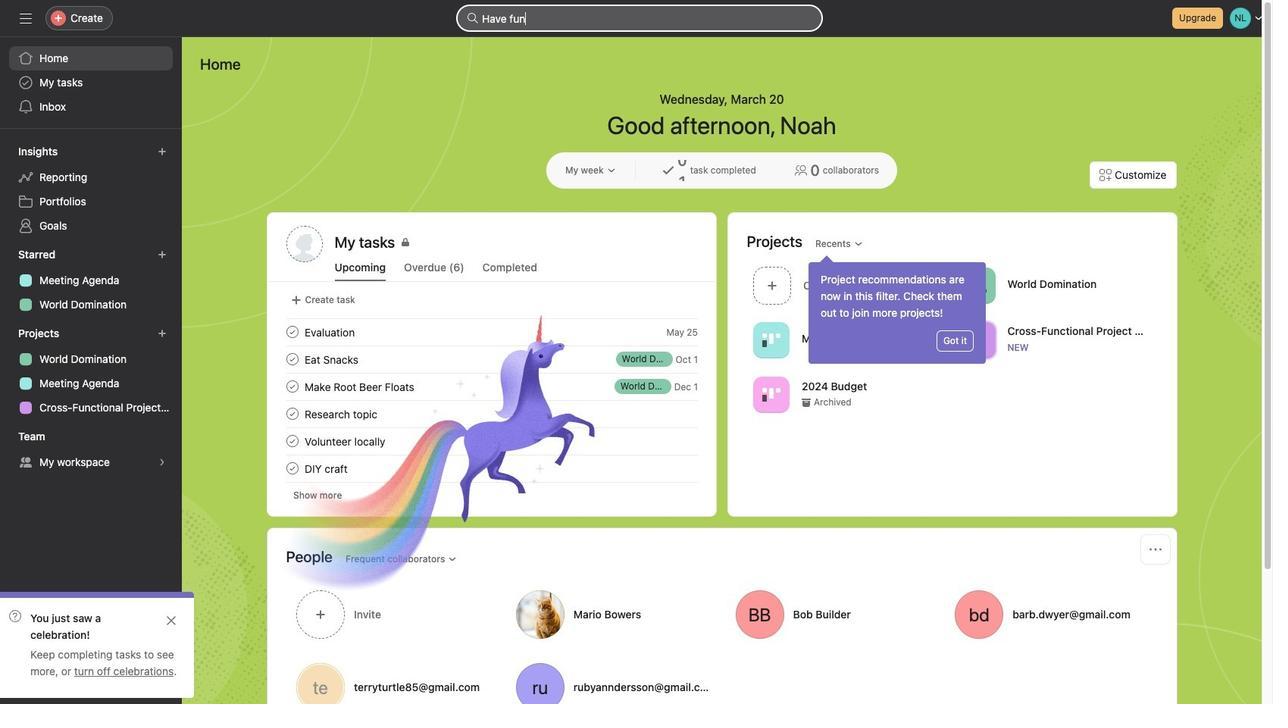 Task type: locate. For each thing, give the bounding box(es) containing it.
1 mark complete image from the top
[[283, 323, 301, 341]]

tooltip
[[809, 258, 986, 364]]

mark complete image
[[283, 323, 301, 341], [283, 405, 301, 423], [283, 459, 301, 477]]

0 vertical spatial mark complete checkbox
[[283, 405, 301, 423]]

mark complete image
[[283, 350, 301, 368], [283, 377, 301, 396], [283, 432, 301, 450]]

2 vertical spatial mark complete image
[[283, 432, 301, 450]]

0 vertical spatial board image
[[762, 331, 780, 349]]

close image
[[165, 615, 177, 627]]

1 mark complete image from the top
[[283, 350, 301, 368]]

1 mark complete checkbox from the top
[[283, 323, 301, 341]]

None field
[[458, 6, 822, 30]]

Search tasks, projects, and more text field
[[458, 6, 822, 30]]

add profile photo image
[[286, 226, 322, 262]]

see details, my workspace image
[[158, 458, 167, 467]]

list item
[[747, 262, 953, 308], [268, 318, 716, 346], [268, 346, 716, 373], [268, 373, 716, 400], [268, 400, 716, 427], [268, 455, 716, 482]]

Mark complete checkbox
[[283, 405, 301, 423], [283, 459, 301, 477]]

0 vertical spatial mark complete image
[[283, 350, 301, 368]]

0 vertical spatial mark complete image
[[283, 323, 301, 341]]

2 board image from the top
[[762, 385, 780, 404]]

3 mark complete checkbox from the top
[[283, 377, 301, 396]]

1 board image from the top
[[762, 331, 780, 349]]

Mark complete checkbox
[[283, 323, 301, 341], [283, 350, 301, 368], [283, 377, 301, 396], [283, 432, 301, 450]]

1 vertical spatial mark complete checkbox
[[283, 459, 301, 477]]

1 vertical spatial board image
[[762, 385, 780, 404]]

hide sidebar image
[[20, 12, 32, 24]]

board image
[[762, 331, 780, 349], [762, 385, 780, 404]]

1 vertical spatial mark complete image
[[283, 405, 301, 423]]

1 vertical spatial mark complete image
[[283, 377, 301, 396]]

2 mark complete image from the top
[[283, 405, 301, 423]]

projects element
[[0, 320, 182, 423]]

rocket image
[[968, 276, 986, 294]]

2 vertical spatial mark complete image
[[283, 459, 301, 477]]

starred element
[[0, 241, 182, 320]]



Task type: vqa. For each thing, say whether or not it's contained in the screenshot.
can
no



Task type: describe. For each thing, give the bounding box(es) containing it.
3 mark complete image from the top
[[283, 432, 301, 450]]

insights element
[[0, 138, 182, 241]]

2 mark complete checkbox from the top
[[283, 350, 301, 368]]

2 mark complete image from the top
[[283, 377, 301, 396]]

prominent image
[[467, 12, 479, 24]]

new project or portfolio image
[[158, 329, 167, 338]]

new insights image
[[158, 147, 167, 156]]

actions image
[[1149, 543, 1161, 556]]

2 mark complete checkbox from the top
[[283, 459, 301, 477]]

add items to starred image
[[158, 250, 167, 259]]

global element
[[0, 37, 182, 128]]

teams element
[[0, 423, 182, 477]]

3 mark complete image from the top
[[283, 459, 301, 477]]

4 mark complete checkbox from the top
[[283, 432, 301, 450]]

1 mark complete checkbox from the top
[[283, 405, 301, 423]]

line_and_symbols image
[[968, 331, 986, 349]]



